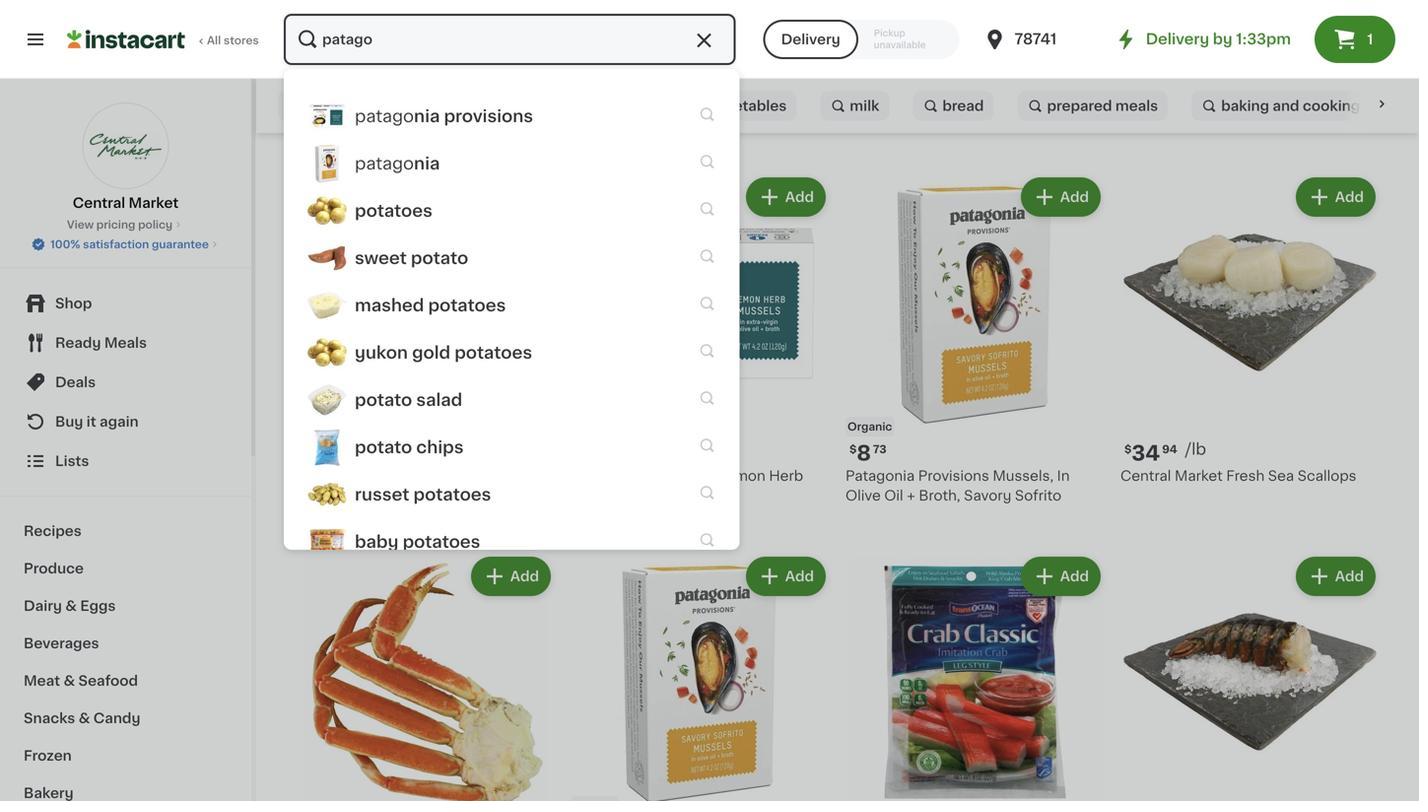 Task type: describe. For each thing, give the bounding box(es) containing it.
potato for potato chips
[[355, 439, 412, 456]]

provisions
[[444, 108, 533, 125]]

patagonia inside 'patagonia provisions lemon herb mussels'
[[571, 470, 640, 483]]

produce link
[[12, 550, 240, 588]]

78741
[[1015, 32, 1057, 46]]

view
[[67, 219, 94, 230]]

& for meat
[[64, 674, 75, 688]]

bread
[[943, 99, 984, 113]]

buy it again
[[55, 415, 139, 429]]

& for dairy
[[65, 599, 77, 613]]

nia for nia
[[414, 155, 440, 172]]

vegetables
[[708, 99, 787, 113]]

recipes link
[[12, 513, 240, 550]]

again
[[100, 415, 139, 429]]

central market logo image
[[82, 103, 169, 189]]

olives dips and spreads link
[[278, 86, 484, 126]]

73 for patagonia provisions mussels, in olive oil + broth, savory sofrito
[[873, 444, 887, 455]]

russet potatoes link
[[300, 471, 724, 519]]

lists link
[[12, 442, 240, 481]]

yukon gold potatoes
[[355, 345, 533, 361]]

best
[[1127, 25, 1148, 34]]

potato for potato salad
[[355, 392, 412, 409]]

patagonia provisions lemon herb mussels button
[[571, 174, 830, 522]]

view pricing policy
[[67, 219, 173, 230]]

prepared meals
[[1048, 99, 1159, 113]]

$ inside $ 6 98 /lb
[[1125, 47, 1132, 58]]

shop link
[[12, 284, 240, 323]]

$ 6 98 /lb
[[1125, 45, 1193, 67]]

0 vertical spatial potato
[[411, 250, 469, 267]]

buy it again link
[[12, 402, 240, 442]]

provisions inside 'patagonia provisions lemon herb mussels'
[[644, 470, 715, 483]]

lemon inside 8 patagonia provisions lemon herb mussels
[[718, 72, 766, 86]]

patago nia provisions
[[355, 108, 533, 125]]

8 up olives in the top of the page
[[307, 46, 321, 67]]

cooking
[[1303, 99, 1361, 113]]

prepared
[[1048, 99, 1113, 113]]

sponsored badge image
[[296, 126, 355, 137]]

8 up olive
[[857, 443, 871, 464]]

candy
[[93, 712, 140, 726]]

snacks & candy
[[24, 712, 140, 726]]

central market black mussels
[[846, 72, 1050, 86]]

store choice
[[852, 25, 911, 34]]

central market fresh sea scallops
[[1121, 470, 1357, 483]]

chips
[[416, 439, 464, 456]]

provisions inside patagonia provisions mussels, in olive oil + broth, savory sofrito
[[919, 470, 990, 483]]

8 left potato chips
[[307, 443, 321, 464]]

delivery button
[[764, 20, 859, 59]]

meat
[[24, 674, 60, 688]]

patagonia provisions smoked mussels 4.2 oz for 73
[[296, 470, 500, 519]]

$ 11 64
[[850, 46, 893, 67]]

dairy
[[24, 599, 62, 613]]

potatoes for baby potatoes
[[403, 534, 481, 551]]

deli meats link
[[502, 86, 615, 126]]

$ 8 73 for patagonia provisions smoked mussels
[[300, 46, 337, 67]]

broth,
[[919, 489, 961, 503]]

organic up olives in the top of the page
[[298, 24, 343, 35]]

73 inside 8 73
[[323, 444, 337, 455]]

$ for central market black mussels
[[850, 47, 857, 58]]

patago for nia provisions
[[355, 108, 414, 125]]

1:33pm
[[1237, 32, 1292, 46]]

nia for nia provisions
[[414, 108, 440, 125]]

patagonia provisions smoked mussels 4.2 oz for 8
[[296, 72, 500, 122]]

98
[[1148, 47, 1164, 58]]

potatoes inside potatoes link
[[355, 203, 433, 219]]

dips
[[353, 99, 383, 113]]

black
[[952, 72, 990, 86]]

smoked for 73
[[443, 470, 500, 483]]

central market link
[[73, 103, 179, 213]]

sofrito
[[1015, 489, 1062, 503]]

mashed potatoes link
[[300, 282, 724, 329]]

bakery
[[24, 787, 74, 801]]

2 and from the left
[[1273, 99, 1300, 113]]

choice
[[879, 25, 911, 34]]

savory
[[964, 489, 1012, 503]]

mussels,
[[993, 470, 1054, 483]]

64
[[877, 47, 893, 58]]

yukon gold potatoes link
[[300, 329, 724, 377]]

bakery link
[[12, 775, 240, 802]]

34
[[1132, 443, 1161, 464]]

seller
[[1151, 25, 1176, 34]]

olives dips and spreads
[[308, 99, 474, 113]]

oz for 8
[[316, 111, 329, 122]]

market for /lb
[[1175, 470, 1223, 483]]

100%
[[50, 239, 80, 250]]

baking and cooking link
[[1192, 86, 1371, 126]]

buy
[[55, 415, 83, 429]]

provisions up russet potatoes
[[369, 470, 440, 483]]

mashed
[[355, 297, 424, 314]]

& for snacks
[[79, 712, 90, 726]]

delivery for delivery
[[782, 33, 841, 46]]

potato salad
[[355, 392, 463, 409]]

1 button
[[1315, 16, 1396, 63]]

spreads
[[417, 99, 474, 113]]

8 inside 8 patagonia provisions lemon herb mussels
[[582, 46, 596, 67]]

in
[[1058, 470, 1070, 483]]

sea
[[1269, 470, 1295, 483]]

milk link
[[821, 86, 890, 126]]

lemon inside 'patagonia provisions lemon herb mussels'
[[718, 470, 766, 483]]

/lb for 34
[[1186, 442, 1207, 458]]

add inside product group
[[1336, 190, 1365, 204]]

patago nia
[[355, 155, 440, 172]]

baby
[[355, 534, 399, 551]]

sweet potato link
[[300, 235, 724, 282]]

market for 11
[[900, 72, 948, 86]]

organic for 8
[[298, 422, 343, 433]]

smoked for 8
[[443, 72, 500, 86]]

potatoes inside yukon gold potatoes link
[[455, 345, 533, 361]]

provisions up olives dips and spreads
[[369, 72, 440, 86]]

produce
[[24, 562, 84, 576]]

potato chips
[[355, 439, 464, 456]]

central inside "link"
[[73, 196, 125, 210]]

shop
[[55, 297, 92, 311]]

search list box
[[300, 93, 724, 574]]

central market
[[73, 196, 179, 210]]

olive
[[846, 489, 881, 503]]

prepared meals link
[[1018, 86, 1169, 126]]

meat & seafood
[[24, 674, 138, 688]]

$8.73 element
[[571, 441, 830, 467]]



Task type: vqa. For each thing, say whether or not it's contained in the screenshot.
96 ct eligible
no



Task type: locate. For each thing, give the bounding box(es) containing it.
market up bread 'link'
[[900, 72, 948, 86]]

smoked up spreads on the top of page
[[443, 72, 500, 86]]

herb down the $8.73 element
[[769, 470, 804, 483]]

potato
[[411, 250, 469, 267], [355, 392, 412, 409], [355, 439, 412, 456]]

organic up olive
[[848, 422, 893, 433]]

1 vertical spatial herb
[[769, 470, 804, 483]]

patago down olives dips and spreads link
[[355, 155, 414, 172]]

2 herb from the top
[[769, 470, 804, 483]]

1 vertical spatial &
[[64, 674, 75, 688]]

1 and from the left
[[386, 99, 413, 113]]

0 vertical spatial nia
[[414, 108, 440, 125]]

delivery for delivery by 1:33pm
[[1146, 32, 1210, 46]]

mussels inside 'patagonia provisions lemon herb mussels'
[[571, 489, 628, 503]]

1 vertical spatial smoked
[[443, 470, 500, 483]]

bread link
[[913, 86, 994, 126]]

patagonia provisions smoked mussels 4.2 oz
[[296, 72, 500, 122], [296, 470, 500, 519]]

/lb right 94
[[1186, 442, 1207, 458]]

service type group
[[764, 20, 960, 59]]

frozen
[[24, 749, 72, 763]]

provisions up fresh
[[644, 72, 715, 86]]

1 oz from the top
[[316, 111, 329, 122]]

4.2 for 8
[[296, 111, 314, 122]]

recipes
[[24, 525, 82, 538]]

$ 8 73 up olive
[[850, 443, 887, 464]]

herb inside 8 patagonia provisions lemon herb mussels
[[769, 72, 804, 86]]

mussels
[[993, 72, 1050, 86], [1121, 72, 1178, 86], [296, 92, 353, 106], [571, 92, 628, 106], [296, 489, 353, 503], [571, 489, 628, 503]]

add button
[[748, 180, 824, 215], [1023, 180, 1099, 215], [1298, 180, 1374, 215], [473, 559, 549, 595], [748, 559, 824, 595], [1023, 559, 1099, 595], [1298, 559, 1374, 595]]

$ left 94
[[1125, 444, 1132, 455]]

olives
[[308, 99, 349, 113]]

2 horizontal spatial market
[[1175, 470, 1223, 483]]

organic for $
[[848, 422, 893, 433]]

0 horizontal spatial $ 8 73
[[300, 46, 337, 67]]

baking and cooking
[[1222, 99, 1361, 113]]

73 for patagonia provisions smoked mussels
[[323, 47, 337, 58]]

snacks & candy link
[[12, 700, 240, 738]]

potato salad link
[[300, 377, 724, 424]]

0 vertical spatial 4.2
[[296, 111, 314, 122]]

2 vertical spatial &
[[79, 712, 90, 726]]

potatoes down mashed potatoes link at the top of page
[[455, 345, 533, 361]]

$ down store at right top
[[850, 47, 857, 58]]

central
[[846, 72, 897, 86], [73, 196, 125, 210], [1121, 470, 1172, 483]]

smoked
[[443, 72, 500, 86], [443, 470, 500, 483]]

0 vertical spatial $ 8 73
[[300, 46, 337, 67]]

patagonia inside 8 patagonia provisions lemon herb mussels
[[571, 72, 640, 86]]

potatoes inside mashed potatoes link
[[428, 297, 506, 314]]

$ 8 73 for patagonia provisions mussels, in olive oil + broth, savory sofrito
[[850, 443, 887, 464]]

provisions inside 8 patagonia provisions lemon herb mussels
[[644, 72, 715, 86]]

delivery up 98
[[1146, 32, 1210, 46]]

0 vertical spatial market
[[900, 72, 948, 86]]

78741 button
[[984, 12, 1102, 67]]

provisions up 'broth,'
[[919, 470, 990, 483]]

add button inside product group
[[1298, 180, 1374, 215]]

delivery by 1:33pm link
[[1115, 28, 1292, 51]]

11
[[857, 46, 875, 67]]

1 horizontal spatial $ 8 73
[[850, 443, 887, 464]]

100% satisfaction guarantee button
[[31, 233, 221, 252]]

$ inside $ 11 64
[[850, 47, 857, 58]]

milk
[[850, 99, 880, 113]]

1
[[1368, 33, 1374, 46]]

$ 8 73
[[300, 46, 337, 67], [850, 443, 887, 464]]

central inside product group
[[1121, 470, 1172, 483]]

oz down 8 73
[[316, 508, 329, 519]]

73 left potato chips
[[323, 444, 337, 455]]

potato up 'russet'
[[355, 439, 412, 456]]

& right meat
[[64, 674, 75, 688]]

& left eggs
[[65, 599, 77, 613]]

patagonia provisions mussels, in olive oil + broth, savory sofrito
[[846, 470, 1070, 503]]

patago for nia
[[355, 155, 414, 172]]

mashed potatoes
[[355, 297, 506, 314]]

mussels inside 8 patagonia provisions lemon herb mussels
[[571, 92, 628, 106]]

and right dips
[[386, 99, 413, 113]]

sweet
[[355, 250, 407, 267]]

meat & seafood link
[[12, 663, 240, 700]]

dairy & eggs link
[[12, 588, 240, 625]]

scallops
[[1298, 470, 1357, 483]]

beverages
[[24, 637, 99, 651]]

2 vertical spatial market
[[1175, 470, 1223, 483]]

central down 34
[[1121, 470, 1172, 483]]

patagonia up the oil
[[846, 470, 915, 483]]

potato down the yukon in the top of the page
[[355, 392, 412, 409]]

$ up olive
[[850, 444, 857, 455]]

fresh
[[668, 99, 705, 113]]

2 vertical spatial central
[[1121, 470, 1172, 483]]

0 vertical spatial patago
[[355, 108, 414, 125]]

lists
[[55, 455, 89, 468]]

1 vertical spatial nia
[[414, 155, 440, 172]]

provisions down the $8.73 element
[[644, 470, 715, 483]]

nia down patago nia provisions
[[414, 155, 440, 172]]

patago
[[355, 108, 414, 125], [355, 155, 414, 172]]

russet potatoes
[[355, 487, 491, 503]]

instacart logo image
[[67, 28, 185, 51]]

/lb right 98
[[1171, 45, 1193, 60]]

0 horizontal spatial and
[[386, 99, 413, 113]]

russet
[[355, 487, 410, 503]]

delivery by 1:33pm
[[1146, 32, 1292, 46]]

$ inside the $ 34 94 /lb
[[1125, 444, 1132, 455]]

0 vertical spatial central
[[846, 72, 897, 86]]

central down $ 11 64
[[846, 72, 897, 86]]

1 smoked from the top
[[443, 72, 500, 86]]

product group containing 34
[[1121, 174, 1380, 486]]

2 horizontal spatial central
[[1121, 470, 1172, 483]]

deals link
[[12, 363, 240, 402]]

2 smoked from the top
[[443, 470, 500, 483]]

0 vertical spatial &
[[65, 599, 77, 613]]

4.2
[[296, 111, 314, 122], [296, 508, 314, 519]]

potatoes inside russet potatoes link
[[414, 487, 491, 503]]

& left candy
[[79, 712, 90, 726]]

8 patagonia provisions lemon herb mussels
[[571, 46, 804, 106]]

0 vertical spatial patagonia provisions smoked mussels 4.2 oz
[[296, 72, 500, 122]]

$ for patagonia provisions smoked mussels
[[300, 47, 307, 58]]

market
[[900, 72, 948, 86], [129, 196, 179, 210], [1175, 470, 1223, 483]]

73 up olives in the top of the page
[[323, 47, 337, 58]]

4.2 for 73
[[296, 508, 314, 519]]

salad
[[416, 392, 463, 409]]

0 vertical spatial oz
[[316, 111, 329, 122]]

oz up sponsored badge image
[[316, 111, 329, 122]]

lemon
[[718, 72, 766, 86], [718, 470, 766, 483]]

dairy & eggs
[[24, 599, 116, 613]]

herb inside 'patagonia provisions lemon herb mussels'
[[769, 470, 804, 483]]

organic up 8 73
[[298, 422, 343, 433]]

8 73
[[307, 443, 337, 464]]

market up policy
[[129, 196, 179, 210]]

smoked down the chips
[[443, 470, 500, 483]]

1 vertical spatial $ 8 73
[[850, 443, 887, 464]]

/lb inside $ 6 98 /lb
[[1171, 45, 1193, 60]]

market down 94
[[1175, 470, 1223, 483]]

4.2 down 8 73
[[296, 508, 314, 519]]

0 vertical spatial smoked
[[443, 72, 500, 86]]

1 vertical spatial 4.2
[[296, 508, 314, 519]]

$ down best
[[1125, 47, 1132, 58]]

1 vertical spatial potato
[[355, 392, 412, 409]]

2 nia from the top
[[414, 155, 440, 172]]

None search field
[[282, 12, 738, 67]]

1 vertical spatial lemon
[[718, 470, 766, 483]]

lemon down the $8.73 element
[[718, 470, 766, 483]]

0 horizontal spatial central
[[73, 196, 125, 210]]

and right "baking" at right top
[[1273, 99, 1300, 113]]

2 oz from the top
[[316, 508, 329, 519]]

potatoes for mashed potatoes
[[428, 297, 506, 314]]

delivery left store at right top
[[782, 33, 841, 46]]

deli meats
[[531, 99, 605, 113]]

0 vertical spatial lemon
[[718, 72, 766, 86]]

94
[[1163, 444, 1178, 455]]

product group
[[296, 0, 555, 142], [571, 0, 830, 142], [571, 174, 830, 522], [846, 174, 1105, 506], [1121, 174, 1380, 486], [296, 553, 555, 802], [571, 553, 830, 802], [846, 553, 1105, 802], [1121, 553, 1380, 802]]

delivery inside "button"
[[782, 33, 841, 46]]

eggs
[[80, 599, 116, 613]]

1 horizontal spatial market
[[900, 72, 948, 86]]

potatoes down patago nia at top left
[[355, 203, 433, 219]]

patagonia inside patagonia provisions mussels, in olive oil + broth, savory sofrito
[[846, 470, 915, 483]]

snacks
[[24, 712, 75, 726]]

patagonia up olives in the top of the page
[[296, 72, 365, 86]]

1 4.2 from the top
[[296, 111, 314, 122]]

0 horizontal spatial delivery
[[782, 33, 841, 46]]

Search field
[[284, 14, 736, 65]]

herb down delivery "button" at the top right
[[769, 72, 804, 86]]

2 vertical spatial potato
[[355, 439, 412, 456]]

73 up the oil
[[873, 444, 887, 455]]

1 vertical spatial oz
[[316, 508, 329, 519]]

$ for patagonia provisions mussels, in olive oil + broth, savory sofrito
[[850, 444, 857, 455]]

fresh
[[1227, 470, 1265, 483]]

market inside the central market "link"
[[129, 196, 179, 210]]

0 vertical spatial herb
[[769, 72, 804, 86]]

2 patagonia provisions smoked mussels 4.2 oz from the top
[[296, 470, 500, 519]]

patagonia up meats
[[571, 72, 640, 86]]

recommended searches element
[[272, 79, 1420, 133]]

1 vertical spatial patagonia provisions smoked mussels 4.2 oz
[[296, 470, 500, 519]]

baking
[[1222, 99, 1270, 113]]

by
[[1214, 32, 1233, 46]]

0 vertical spatial /lb
[[1171, 45, 1193, 60]]

patagonia down 8 73
[[296, 470, 365, 483]]

$ 34 94 /lb
[[1125, 442, 1207, 464]]

potatoes inside baby potatoes link
[[403, 534, 481, 551]]

potato chips link
[[300, 424, 724, 471]]

2 patago from the top
[[355, 155, 414, 172]]

2 4.2 from the top
[[296, 508, 314, 519]]

1 nia from the top
[[414, 108, 440, 125]]

potato up the mashed potatoes
[[411, 250, 469, 267]]

delivery
[[1146, 32, 1210, 46], [782, 33, 841, 46]]

4.2 up sponsored badge image
[[296, 111, 314, 122]]

oz for 73
[[316, 508, 329, 519]]

1 horizontal spatial and
[[1273, 99, 1300, 113]]

/lb inside the $ 34 94 /lb
[[1186, 442, 1207, 458]]

fresh vegetables
[[668, 99, 787, 113]]

sweet potato
[[355, 250, 469, 267]]

central for /lb
[[1121, 470, 1172, 483]]

nia up patago nia at top left
[[414, 108, 440, 125]]

and
[[386, 99, 413, 113], [1273, 99, 1300, 113]]

patagonia provisions lemon herb mussels
[[571, 470, 804, 503]]

lemon up vegetables
[[718, 72, 766, 86]]

2 lemon from the top
[[718, 470, 766, 483]]

1 vertical spatial /lb
[[1186, 442, 1207, 458]]

fresh vegetables link
[[638, 86, 797, 126]]

patago up patago nia at top left
[[355, 108, 414, 125]]

stores
[[224, 35, 259, 46]]

potatoes for russet potatoes
[[414, 487, 491, 503]]

1 vertical spatial patago
[[355, 155, 414, 172]]

$ 8 73 up olives in the top of the page
[[300, 46, 337, 67]]

8 up meats
[[582, 46, 596, 67]]

central up pricing
[[73, 196, 125, 210]]

1 horizontal spatial central
[[846, 72, 897, 86]]

it
[[87, 415, 96, 429]]

all stores link
[[67, 12, 260, 67]]

satisfaction
[[83, 239, 149, 250]]

meats
[[560, 99, 605, 113]]

$6.98 per pound element
[[1121, 44, 1380, 69]]

1 herb from the top
[[769, 72, 804, 86]]

6
[[1132, 46, 1146, 67]]

/lb for 6
[[1171, 45, 1193, 60]]

1 patagonia provisions smoked mussels 4.2 oz from the top
[[296, 72, 500, 122]]

central for 11
[[846, 72, 897, 86]]

potatoes up 'yukon gold potatoes'
[[428, 297, 506, 314]]

1 lemon from the top
[[718, 72, 766, 86]]

1 patago from the top
[[355, 108, 414, 125]]

$ up sponsored badge image
[[300, 47, 307, 58]]

0 horizontal spatial market
[[129, 196, 179, 210]]

gold
[[412, 345, 451, 361]]

potatoes down the chips
[[414, 487, 491, 503]]

1 horizontal spatial delivery
[[1146, 32, 1210, 46]]

1 vertical spatial central
[[73, 196, 125, 210]]

seafood
[[78, 674, 138, 688]]

patagonia down the $8.73 element
[[571, 470, 640, 483]]

potatoes down russet potatoes
[[403, 534, 481, 551]]

pricing
[[96, 219, 135, 230]]

oil
[[885, 489, 904, 503]]

100% satisfaction guarantee
[[50, 239, 209, 250]]

yukon
[[355, 345, 408, 361]]

1 vertical spatial market
[[129, 196, 179, 210]]

$34.94 per pound element
[[1121, 441, 1380, 467]]



